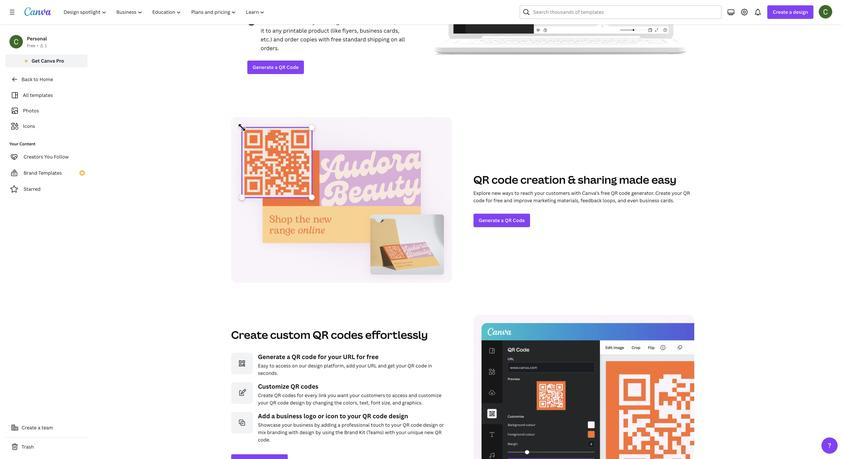 Task type: describe. For each thing, give the bounding box(es) containing it.
photos
[[23, 107, 39, 114]]

1 vertical spatial url
[[368, 363, 377, 369]]

unique
[[408, 429, 424, 436]]

easy
[[652, 172, 677, 187]]

as
[[344, 18, 350, 26]]

to inside save and download your design as a jpg or png. or, add it to any printable product (like flyers, business cards, etc.) and order copies with free standard shipping on all orders.
[[266, 27, 271, 34]]

back
[[22, 76, 32, 83]]

for inside qr code creation & sharing made easy explore new ways to reach your customers with canva's free qr code generator. create your qr code for free and improve marketing materials, feedback loops, and even business cards.
[[486, 197, 493, 204]]

code up the our
[[302, 353, 317, 361]]

access inside customize qr codes create qr codes for every link you want your customers to access and customize your qr code design by changing the colors, text, font size, and graphics.
[[392, 392, 408, 399]]

free inside save and download your design as a jpg or png. or, add it to any printable product (like flyers, business cards, etc.) and order copies with free standard shipping on all orders.
[[331, 36, 342, 43]]

copies
[[300, 36, 317, 43]]

your up professional
[[348, 412, 361, 420]]

and left even
[[618, 197, 627, 204]]

pro
[[56, 58, 64, 64]]

materials,
[[558, 197, 580, 204]]

add inside generate a qr code for your url for free easy to access on our design platform, add your url and get your qr code in seconds.
[[346, 363, 355, 369]]

generate a qr code for bottom generate a qr code link
[[479, 217, 525, 224]]

create for create a team
[[22, 425, 37, 431]]

standard
[[343, 36, 366, 43]]

product
[[308, 27, 329, 34]]

generate a qr code for the leftmost generate a qr code link
[[253, 64, 299, 70]]

customize
[[258, 383, 289, 391]]

you
[[328, 392, 336, 399]]

add a business logo or icon to your qr code design image
[[231, 412, 253, 434]]

seconds.
[[258, 370, 278, 377]]

all templates
[[23, 92, 53, 98]]

your up cards. on the right top
[[672, 190, 683, 196]]

creators
[[24, 154, 43, 160]]

your right touch
[[391, 422, 402, 428]]

get
[[32, 58, 40, 64]]

your up marketing
[[535, 190, 545, 196]]

you
[[44, 154, 53, 160]]

custom
[[270, 328, 311, 342]]

to right touch
[[385, 422, 390, 428]]

size,
[[382, 400, 392, 406]]

1 vertical spatial generate a qr code link
[[474, 214, 531, 227]]

your
[[9, 141, 18, 147]]

free •
[[27, 43, 38, 49]]

creators you follow link
[[5, 150, 88, 164]]

code.
[[258, 437, 271, 443]]

want
[[338, 392, 349, 399]]

add
[[258, 412, 270, 420]]

qr code creation & sharing made easy explore new ways to reach your customers with canva's free qr code generator. create your qr code for free and improve marketing materials, feedback loops, and even business cards.
[[474, 172, 691, 204]]

improve
[[514, 197, 533, 204]]

2 horizontal spatial codes
[[331, 328, 363, 342]]

every
[[305, 392, 318, 399]]

or,
[[389, 18, 396, 26]]

Search search field
[[534, 6, 718, 19]]

back to home link
[[5, 73, 88, 86]]

create for create a design
[[773, 9, 789, 15]]

your right the platform,
[[356, 363, 367, 369]]

icons
[[23, 123, 35, 129]]

even
[[628, 197, 639, 204]]

touch
[[371, 422, 384, 428]]

sharing
[[578, 172, 617, 187]]

1 vertical spatial code
[[513, 217, 525, 224]]

generate for bottom generate a qr code link
[[479, 217, 500, 224]]

•
[[37, 43, 38, 49]]

templates
[[30, 92, 53, 98]]

creation
[[521, 172, 566, 187]]

and right size,
[[393, 400, 401, 406]]

code up unique
[[411, 422, 422, 428]]

code left the in
[[416, 363, 427, 369]]

flyers,
[[343, 27, 359, 34]]

home
[[40, 76, 53, 83]]

marketing
[[534, 197, 557, 204]]

it
[[261, 27, 265, 34]]

business down logo
[[294, 422, 313, 428]]

explore
[[474, 190, 491, 196]]

colors,
[[343, 400, 359, 406]]

access inside generate a qr code for your url for free easy to access on our design platform, add your url and get your qr code in seconds.
[[276, 363, 291, 369]]

personal
[[27, 35, 47, 42]]

0 vertical spatial url
[[343, 353, 355, 361]]

generate inside generate a qr code for your url for free easy to access on our design platform, add your url and get your qr code in seconds.
[[258, 353, 286, 361]]

get canva pro button
[[5, 55, 88, 67]]

showcase
[[258, 422, 281, 428]]

in
[[428, 363, 432, 369]]

brand inside brand templates link
[[24, 170, 37, 176]]

on inside save and download your design as a jpg or png. or, add it to any printable product (like flyers, business cards, etc.) and order copies with free standard shipping on all orders.
[[391, 36, 398, 43]]

code up ways
[[492, 172, 519, 187]]

all templates link
[[9, 89, 84, 102]]

with inside qr code creation & sharing made easy explore new ways to reach your customers with canva's free qr code generator. create your qr code for free and improve marketing materials, feedback loops, and even business cards.
[[572, 190, 581, 196]]

2 vertical spatial by
[[316, 429, 321, 436]]

brand templates link
[[5, 166, 88, 180]]

starred link
[[5, 183, 88, 196]]

loops,
[[603, 197, 617, 204]]

team
[[42, 425, 53, 431]]

canva's
[[583, 190, 600, 196]]

and down any
[[274, 36, 283, 43]]

all
[[23, 92, 29, 98]]

creators you follow
[[24, 154, 69, 160]]

a inside button
[[38, 425, 40, 431]]

design up unique
[[423, 422, 438, 428]]

with right branding
[[289, 429, 299, 436]]

your up colors,
[[350, 392, 360, 399]]

follow
[[54, 154, 69, 160]]

customize qr codes image
[[231, 383, 253, 404]]

create a team
[[22, 425, 53, 431]]

create for create custom qr codes effortlessly
[[231, 328, 268, 342]]

customers inside qr code creation & sharing made easy explore new ways to reach your customers with canva's free qr code generator. create your qr code for free and improve marketing materials, feedback loops, and even business cards.
[[546, 190, 570, 196]]

and inside generate a qr code for your url for free easy to access on our design platform, add your url and get your qr code in seconds.
[[378, 363, 387, 369]]

order
[[285, 36, 299, 43]]

generator.
[[632, 190, 655, 196]]

christina overa image
[[819, 5, 833, 19]]

shipping
[[368, 36, 390, 43]]

a inside generate a qr code for your url for free easy to access on our design platform, add your url and get your qr code in seconds.
[[287, 353, 290, 361]]

create a design
[[773, 9, 809, 15]]

free up "loops,"
[[601, 190, 610, 196]]

on inside generate a qr code for your url for free easy to access on our design platform, add your url and get your qr code in seconds.
[[292, 363, 298, 369]]

0 vertical spatial code
[[287, 64, 299, 70]]

0 horizontal spatial generate a qr code link
[[247, 61, 304, 74]]

changing
[[313, 400, 333, 406]]

business inside qr code creation & sharing made easy explore new ways to reach your customers with canva's free qr code generator. create your qr code for free and improve marketing materials, feedback loops, and even business cards.
[[640, 197, 660, 204]]

the inside customize qr codes create qr codes for every link you want your customers to access and customize your qr code design by changing the colors, text, font size, and graphics.
[[335, 400, 342, 406]]

with right (teams)
[[385, 429, 395, 436]]

get canva pro
[[32, 58, 64, 64]]

mix
[[258, 429, 266, 436]]

to inside qr code creation & sharing made easy explore new ways to reach your customers with canva's free qr code generator. create your qr code for free and improve marketing materials, feedback loops, and even business cards.
[[515, 190, 520, 196]]

any
[[273, 27, 282, 34]]

generate a qr code for your url for free easy to access on our design platform, add your url and get your qr code in seconds.
[[258, 353, 432, 377]]

code down explore
[[474, 197, 485, 204]]

design down size,
[[389, 412, 408, 420]]

generate a qr code for your url for free image
[[231, 353, 253, 375]]

cards.
[[661, 197, 675, 204]]

add inside save and download your design as a jpg or png. or, add it to any printable product (like flyers, business cards, etc.) and order copies with free standard shipping on all orders.
[[397, 18, 407, 26]]



Task type: vqa. For each thing, say whether or not it's contained in the screenshot.
middle "measure"
no



Task type: locate. For each thing, give the bounding box(es) containing it.
back to home
[[22, 76, 53, 83]]

your inside save and download your design as a jpg or png. or, add it to any printable product (like flyers, business cards, etc.) and order copies with free standard shipping on all orders.
[[313, 18, 325, 26]]

code inside customize qr codes create qr codes for every link you want your customers to access and customize your qr code design by changing the colors, text, font size, and graphics.
[[278, 400, 289, 406]]

generate for the leftmost generate a qr code link
[[253, 64, 274, 70]]

brand inside add a business logo or icon to your qr code design showcase your business by adding a professional touch to your qr code design or mix branding with design by using the brand kit (teams) with your unique new qr code.
[[344, 429, 358, 436]]

0 vertical spatial codes
[[331, 328, 363, 342]]

to inside generate a qr code for your url for free easy to access on our design platform, add your url and get your qr code in seconds.
[[270, 363, 275, 369]]

or right jpg
[[367, 18, 373, 26]]

design inside dropdown button
[[794, 9, 809, 15]]

2 vertical spatial generate
[[258, 353, 286, 361]]

ways
[[503, 190, 514, 196]]

to right back
[[34, 76, 38, 83]]

qr
[[279, 64, 286, 70], [474, 172, 490, 187], [611, 190, 618, 196], [684, 190, 691, 196], [505, 217, 512, 224], [313, 328, 329, 342], [292, 353, 301, 361], [408, 363, 415, 369], [291, 383, 300, 391], [274, 392, 281, 399], [270, 400, 277, 406], [363, 412, 371, 420], [403, 422, 410, 428], [435, 429, 442, 436]]

access up graphics.
[[392, 392, 408, 399]]

the down "want"
[[335, 400, 342, 406]]

with
[[319, 36, 330, 43], [572, 190, 581, 196], [289, 429, 299, 436], [385, 429, 395, 436]]

design inside generate a qr code for your url for free easy to access on our design platform, add your url and get your qr code in seconds.
[[308, 363, 323, 369]]

1 vertical spatial codes
[[301, 383, 319, 391]]

1 vertical spatial generate a qr code
[[479, 217, 525, 224]]

access up seconds.
[[276, 363, 291, 369]]

your content
[[9, 141, 35, 147]]

customize qr codes create qr codes for every link you want your customers to access and customize your qr code design by changing the colors, text, font size, and graphics.
[[258, 383, 442, 406]]

text,
[[360, 400, 370, 406]]

free inside generate a qr code for your url for free easy to access on our design platform, add your url and get your qr code in seconds.
[[367, 353, 379, 361]]

2 horizontal spatial or
[[439, 422, 444, 428]]

icons link
[[9, 120, 84, 133]]

code down "customize" on the left of page
[[278, 400, 289, 406]]

1 horizontal spatial on
[[391, 36, 398, 43]]

generate
[[253, 64, 274, 70], [479, 217, 500, 224], [258, 353, 286, 361]]

with inside save and download your design as a jpg or png. or, add it to any printable product (like flyers, business cards, etc.) and order copies with free standard shipping on all orders.
[[319, 36, 330, 43]]

on left the our
[[292, 363, 298, 369]]

and down ways
[[504, 197, 513, 204]]

0 vertical spatial add
[[397, 18, 407, 26]]

1 horizontal spatial add
[[397, 18, 407, 26]]

your left unique
[[396, 429, 407, 436]]

top level navigation element
[[59, 5, 271, 19]]

icon
[[326, 412, 339, 420]]

create
[[773, 9, 789, 15], [656, 190, 671, 196], [231, 328, 268, 342], [258, 392, 273, 399], [22, 425, 37, 431]]

1 horizontal spatial brand
[[344, 429, 358, 436]]

business up shipping
[[360, 27, 383, 34]]

1 vertical spatial access
[[392, 392, 408, 399]]

business
[[360, 27, 383, 34], [640, 197, 660, 204], [277, 412, 302, 420], [294, 422, 313, 428]]

code up even
[[619, 190, 631, 196]]

or inside save and download your design as a jpg or png. or, add it to any printable product (like flyers, business cards, etc.) and order copies with free standard shipping on all orders.
[[367, 18, 373, 26]]

generate up the easy
[[258, 353, 286, 361]]

a inside dropdown button
[[790, 9, 793, 15]]

customers up font on the left
[[361, 392, 385, 399]]

customize
[[419, 392, 442, 399]]

0 horizontal spatial codes
[[282, 392, 296, 399]]

free
[[331, 36, 342, 43], [601, 190, 610, 196], [494, 197, 503, 204], [367, 353, 379, 361]]

by down logo
[[315, 422, 320, 428]]

1 horizontal spatial or
[[367, 18, 373, 26]]

add
[[397, 18, 407, 26], [346, 363, 355, 369]]

0 horizontal spatial on
[[292, 363, 298, 369]]

create custom qr codes effortlessly
[[231, 328, 428, 342]]

generate a qr code down ways
[[479, 217, 525, 224]]

your up branding
[[282, 422, 292, 428]]

code down improve
[[513, 217, 525, 224]]

by down every
[[306, 400, 312, 406]]

url up the platform,
[[343, 353, 355, 361]]

trash
[[22, 444, 34, 450]]

1 horizontal spatial code
[[513, 217, 525, 224]]

free
[[27, 43, 35, 49]]

kit
[[359, 429, 366, 436]]

business down generator. at right
[[640, 197, 660, 204]]

etc.)
[[261, 36, 272, 43]]

codes down "customize" on the left of page
[[282, 392, 296, 399]]

and up any
[[275, 18, 284, 26]]

(like
[[331, 27, 341, 34]]

or left icon at the left
[[318, 412, 324, 420]]

0 vertical spatial new
[[492, 190, 501, 196]]

how to generate a qr code image
[[433, 0, 689, 55]]

1 vertical spatial the
[[336, 429, 343, 436]]

photos link
[[9, 104, 84, 117]]

0 vertical spatial by
[[306, 400, 312, 406]]

printable
[[283, 27, 307, 34]]

on left "all" at the top left of page
[[391, 36, 398, 43]]

1 vertical spatial generate
[[479, 217, 500, 224]]

create inside qr code creation & sharing made easy explore new ways to reach your customers with canva's free qr code generator. create your qr code for free and improve marketing materials, feedback loops, and even business cards.
[[656, 190, 671, 196]]

1 horizontal spatial generate a qr code link
[[474, 214, 531, 227]]

free down (like
[[331, 36, 342, 43]]

and up graphics.
[[409, 392, 418, 399]]

to right 'it'
[[266, 27, 271, 34]]

with down product
[[319, 36, 330, 43]]

branding
[[267, 429, 288, 436]]

1 vertical spatial on
[[292, 363, 298, 369]]

1 vertical spatial or
[[318, 412, 324, 420]]

0 horizontal spatial url
[[343, 353, 355, 361]]

a inside save and download your design as a jpg or png. or, add it to any printable product (like flyers, business cards, etc.) and order copies with free standard shipping on all orders.
[[351, 18, 354, 26]]

or down customize
[[439, 422, 444, 428]]

reach
[[521, 190, 534, 196]]

to right icon at the left
[[340, 412, 346, 420]]

design down logo
[[300, 429, 315, 436]]

0 vertical spatial generate a qr code
[[253, 64, 299, 70]]

1 vertical spatial by
[[315, 422, 320, 428]]

effortlessly
[[366, 328, 428, 342]]

add a business logo or icon to your qr code design showcase your business by adding a professional touch to your qr code design or mix branding with design by using the brand kit (teams) with your unique new qr code.
[[258, 412, 444, 443]]

0 vertical spatial on
[[391, 36, 398, 43]]

codes up generate a qr code for your url for free easy to access on our design platform, add your url and get your qr code in seconds.
[[331, 328, 363, 342]]

0 vertical spatial brand
[[24, 170, 37, 176]]

create a design button
[[768, 5, 814, 19]]

generate a qr code link down ways
[[474, 214, 531, 227]]

logo
[[304, 412, 317, 420]]

2 vertical spatial or
[[439, 422, 444, 428]]

add right the platform,
[[346, 363, 355, 369]]

generate a qr code link down orders.
[[247, 61, 304, 74]]

0 vertical spatial the
[[335, 400, 342, 406]]

all
[[399, 36, 405, 43]]

url left the get
[[368, 363, 377, 369]]

None search field
[[520, 5, 722, 19]]

trash link
[[5, 441, 88, 454]]

your right the get
[[396, 363, 407, 369]]

1 horizontal spatial codes
[[301, 383, 319, 391]]

brand down professional
[[344, 429, 358, 436]]

code
[[492, 172, 519, 187], [619, 190, 631, 196], [474, 197, 485, 204], [302, 353, 317, 361], [416, 363, 427, 369], [278, 400, 289, 406], [373, 412, 388, 420], [411, 422, 422, 428]]

0 horizontal spatial customers
[[361, 392, 385, 399]]

by left using at the left of page
[[316, 429, 321, 436]]

1 horizontal spatial access
[[392, 392, 408, 399]]

customers inside customize qr codes create qr codes for every link you want your customers to access and customize your qr code design by changing the colors, text, font size, and graphics.
[[361, 392, 385, 399]]

free down effortlessly
[[367, 353, 379, 361]]

design left 'christina overa' image
[[794, 9, 809, 15]]

0 vertical spatial access
[[276, 363, 291, 369]]

jpg
[[356, 18, 366, 26]]

url
[[343, 353, 355, 361], [368, 363, 377, 369]]

0 horizontal spatial add
[[346, 363, 355, 369]]

your up product
[[313, 18, 325, 26]]

the inside add a business logo or icon to your qr code design showcase your business by adding a professional touch to your qr code design or mix branding with design by using the brand kit (teams) with your unique new qr code.
[[336, 429, 343, 436]]

generate down orders.
[[253, 64, 274, 70]]

design
[[794, 9, 809, 15], [326, 18, 343, 26], [308, 363, 323, 369], [290, 400, 305, 406], [389, 412, 408, 420], [423, 422, 438, 428], [300, 429, 315, 436]]

content
[[19, 141, 35, 147]]

feedback
[[581, 197, 602, 204]]

add right or,
[[397, 18, 407, 26]]

1 vertical spatial new
[[425, 429, 434, 436]]

0 vertical spatial or
[[367, 18, 373, 26]]

0 vertical spatial generate a qr code link
[[247, 61, 304, 74]]

1 horizontal spatial new
[[492, 190, 501, 196]]

by inside customize qr codes create qr codes for every link you want your customers to access and customize your qr code design by changing the colors, text, font size, and graphics.
[[306, 400, 312, 406]]

templates
[[38, 170, 62, 176]]

1 vertical spatial add
[[346, 363, 355, 369]]

0 horizontal spatial new
[[425, 429, 434, 436]]

to right ways
[[515, 190, 520, 196]]

0 horizontal spatial access
[[276, 363, 291, 369]]

download
[[286, 18, 311, 26]]

on
[[391, 36, 398, 43], [292, 363, 298, 369]]

codes
[[331, 328, 363, 342], [301, 383, 319, 391], [282, 392, 296, 399]]

easy
[[258, 363, 269, 369]]

and
[[275, 18, 284, 26], [274, 36, 283, 43], [504, 197, 513, 204], [618, 197, 627, 204], [378, 363, 387, 369], [409, 392, 418, 399], [393, 400, 401, 406]]

0 vertical spatial customers
[[546, 190, 570, 196]]

starred
[[24, 186, 41, 192]]

create inside customize qr codes create qr codes for every link you want your customers to access and customize your qr code design by changing the colors, text, font size, and graphics.
[[258, 392, 273, 399]]

png.
[[374, 18, 387, 26]]

code up touch
[[373, 412, 388, 420]]

business up branding
[[277, 412, 302, 420]]

generate a qr code link
[[247, 61, 304, 74], [474, 214, 531, 227]]

using
[[323, 429, 335, 436]]

1 vertical spatial customers
[[361, 392, 385, 399]]

2 vertical spatial codes
[[282, 392, 296, 399]]

0 horizontal spatial generate a qr code
[[253, 64, 299, 70]]

to up size,
[[387, 392, 391, 399]]

1 horizontal spatial url
[[368, 363, 377, 369]]

(teams)
[[367, 429, 384, 436]]

the right using at the left of page
[[336, 429, 343, 436]]

code down 'order'
[[287, 64, 299, 70]]

design up (like
[[326, 18, 343, 26]]

create inside dropdown button
[[773, 9, 789, 15]]

create a team button
[[5, 421, 88, 435]]

to inside customize qr codes create qr codes for every link you want your customers to access and customize your qr code design by changing the colors, text, font size, and graphics.
[[387, 392, 391, 399]]

save
[[261, 18, 273, 26]]

with up materials, in the right of the page
[[572, 190, 581, 196]]

generate down explore
[[479, 217, 500, 224]]

&
[[568, 172, 576, 187]]

design up logo
[[290, 400, 305, 406]]

0 horizontal spatial or
[[318, 412, 324, 420]]

customers
[[546, 190, 570, 196], [361, 392, 385, 399]]

for
[[486, 197, 493, 204], [318, 353, 327, 361], [357, 353, 365, 361], [297, 392, 304, 399]]

your
[[313, 18, 325, 26], [535, 190, 545, 196], [672, 190, 683, 196], [328, 353, 342, 361], [356, 363, 367, 369], [396, 363, 407, 369], [350, 392, 360, 399], [258, 400, 269, 406], [348, 412, 361, 420], [282, 422, 292, 428], [391, 422, 402, 428], [396, 429, 407, 436]]

access
[[276, 363, 291, 369], [392, 392, 408, 399]]

qr code creation & sharing made easy image
[[231, 117, 452, 283]]

new right unique
[[425, 429, 434, 436]]

to up seconds.
[[270, 363, 275, 369]]

1 horizontal spatial customers
[[546, 190, 570, 196]]

adding
[[321, 422, 337, 428]]

save and download your design as a jpg or png. or, add it to any printable product (like flyers, business cards, etc.) and order copies with free standard shipping on all orders.
[[261, 18, 407, 52]]

new inside qr code creation & sharing made easy explore new ways to reach your customers with canva's free qr code generator. create your qr code for free and improve marketing materials, feedback loops, and even business cards.
[[492, 190, 501, 196]]

platform,
[[324, 363, 345, 369]]

design right the our
[[308, 363, 323, 369]]

generate a qr code down orders.
[[253, 64, 299, 70]]

customers up materials, in the right of the page
[[546, 190, 570, 196]]

graphics.
[[402, 400, 423, 406]]

1 vertical spatial brand
[[344, 429, 358, 436]]

design inside save and download your design as a jpg or png. or, add it to any printable product (like flyers, business cards, etc.) and order copies with free standard shipping on all orders.
[[326, 18, 343, 26]]

1 horizontal spatial generate a qr code
[[479, 217, 525, 224]]

new left ways
[[492, 190, 501, 196]]

get
[[388, 363, 395, 369]]

for inside customize qr codes create qr codes for every link you want your customers to access and customize your qr code design by changing the colors, text, font size, and graphics.
[[297, 392, 304, 399]]

create inside button
[[22, 425, 37, 431]]

free down ways
[[494, 197, 503, 204]]

design inside customize qr codes create qr codes for every link you want your customers to access and customize your qr code design by changing the colors, text, font size, and graphics.
[[290, 400, 305, 406]]

0 horizontal spatial brand
[[24, 170, 37, 176]]

your up add
[[258, 400, 269, 406]]

brand up starred at the top left of the page
[[24, 170, 37, 176]]

0 horizontal spatial code
[[287, 64, 299, 70]]

link
[[319, 392, 327, 399]]

new inside add a business logo or icon to your qr code design showcase your business by adding a professional touch to your qr code design or mix branding with design by using the brand kit (teams) with your unique new qr code.
[[425, 429, 434, 436]]

cards,
[[384, 27, 400, 34]]

our
[[299, 363, 307, 369]]

and left the get
[[378, 363, 387, 369]]

professional
[[342, 422, 370, 428]]

font
[[371, 400, 381, 406]]

codes up every
[[301, 383, 319, 391]]

your up the platform,
[[328, 353, 342, 361]]

orders.
[[261, 44, 279, 52]]

business inside save and download your design as a jpg or png. or, add it to any printable product (like flyers, business cards, etc.) and order copies with free standard shipping on all orders.
[[360, 27, 383, 34]]

0 vertical spatial generate
[[253, 64, 274, 70]]

by
[[306, 400, 312, 406], [315, 422, 320, 428], [316, 429, 321, 436]]



